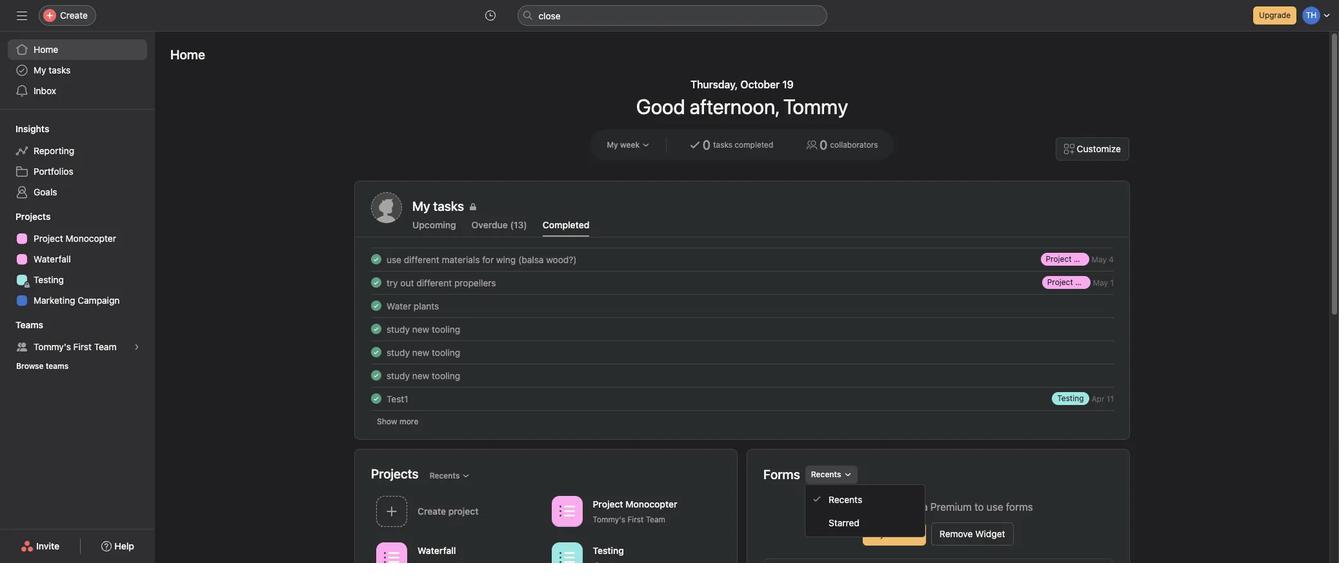 Task type: describe. For each thing, give the bounding box(es) containing it.
home link
[[8, 39, 147, 60]]

my for my tasks
[[34, 65, 46, 76]]

3 completed image from the top
[[369, 368, 384, 383]]

browse teams
[[16, 361, 69, 371]]

history image
[[485, 10, 495, 21]]

portfolios
[[34, 166, 73, 177]]

(13)
[[510, 219, 527, 230]]

recents up starred
[[829, 494, 862, 505]]

project monocopter for try out different propellers
[[1047, 278, 1120, 287]]

invite button
[[12, 535, 68, 558]]

upgrade to asana premium to use forms
[[844, 502, 1033, 513]]

thursday,
[[691, 79, 738, 90]]

reporting link
[[8, 141, 147, 161]]

for inside button
[[887, 529, 899, 540]]

inbox link
[[8, 81, 147, 101]]

campaign
[[78, 295, 120, 306]]

1 completed checkbox from the top
[[369, 252, 384, 267]]

1 vertical spatial different
[[416, 277, 452, 288]]

create project link
[[371, 492, 546, 533]]

0 vertical spatial use
[[387, 254, 402, 265]]

help
[[114, 541, 134, 552]]

invite
[[36, 541, 59, 552]]

insights button
[[0, 123, 49, 136]]

marketing campaign link
[[8, 290, 147, 311]]

widget
[[975, 529, 1005, 540]]

starred link
[[806, 511, 925, 534]]

2 horizontal spatial testing
[[1057, 394, 1084, 403]]

plants
[[414, 300, 439, 311]]

propellers
[[454, 277, 496, 288]]

global element
[[0, 32, 155, 109]]

upgrade for upgrade
[[1259, 10, 1291, 20]]

recents button for forms
[[805, 466, 857, 484]]

list image for project monocopter
[[559, 504, 575, 519]]

2 vertical spatial testing link
[[546, 538, 722, 563]]

hide sidebar image
[[17, 10, 27, 21]]

my for my week
[[607, 140, 618, 150]]

forms
[[764, 467, 800, 482]]

wing
[[496, 254, 516, 265]]

project monocopter tommy's first team
[[593, 499, 677, 524]]

waterfall link inside "projects" element
[[8, 249, 147, 270]]

completed
[[735, 140, 773, 150]]

tasks inside global element
[[49, 65, 71, 76]]

2 study from the top
[[387, 347, 410, 358]]

may 1 button
[[1093, 278, 1114, 288]]

completed
[[543, 219, 590, 230]]

completed checkbox for try
[[369, 275, 384, 290]]

afternoon,
[[690, 94, 779, 119]]

browse teams button
[[10, 358, 74, 376]]

upgrade for upgrade to asana premium to use forms
[[844, 502, 884, 513]]

completed checkbox for study
[[369, 321, 384, 337]]

my tasks link
[[8, 60, 147, 81]]

upgrade button
[[1254, 6, 1297, 25]]

completed image for study
[[369, 345, 384, 360]]

try
[[387, 277, 398, 288]]

first inside project monocopter tommy's first team
[[628, 515, 644, 524]]

try for free
[[872, 529, 918, 540]]

projects button
[[0, 210, 51, 223]]

my week button
[[601, 136, 656, 154]]

tooling for completed icon corresponding to study
[[432, 347, 460, 358]]

upcoming button
[[412, 219, 456, 237]]

teams
[[15, 319, 43, 330]]

my tasks
[[412, 199, 464, 214]]

show
[[377, 417, 397, 427]]

11
[[1107, 394, 1114, 404]]

2 horizontal spatial testing link
[[1052, 392, 1089, 405]]

list image for waterfall
[[384, 550, 400, 563]]

overdue (13)
[[472, 219, 527, 230]]

teams button
[[0, 319, 43, 332]]

create project
[[418, 506, 479, 517]]

0 vertical spatial different
[[404, 254, 439, 265]]

0 horizontal spatial for
[[482, 254, 494, 265]]

out
[[400, 277, 414, 288]]

tooling for 2nd completed image
[[432, 324, 460, 335]]

4 completed checkbox from the top
[[369, 368, 384, 383]]

water
[[387, 300, 411, 311]]

customize button
[[1056, 137, 1130, 161]]

apr 11
[[1092, 394, 1114, 404]]

3 new from the top
[[412, 370, 429, 381]]

completed button
[[543, 219, 590, 237]]

upcoming
[[412, 219, 456, 230]]

1 study from the top
[[387, 324, 410, 335]]

projects element
[[0, 205, 155, 314]]

water plants
[[387, 300, 439, 311]]

may 4 button
[[1092, 255, 1114, 264]]

3 completed checkbox from the top
[[369, 391, 384, 407]]

remove widget button
[[931, 523, 1014, 546]]

1 horizontal spatial waterfall
[[418, 545, 456, 556]]

recents link
[[806, 488, 925, 511]]

apr 11 button
[[1092, 394, 1114, 404]]

may for try out different propellers
[[1093, 278, 1108, 288]]

tasks completed
[[713, 140, 773, 150]]

my tasks link
[[412, 198, 1113, 216]]

test1
[[387, 393, 408, 404]]

monocopter inside "projects" element
[[66, 233, 116, 244]]

marketing campaign
[[34, 295, 120, 306]]

insights element
[[0, 117, 155, 205]]

recents for projects
[[430, 471, 460, 481]]

(balsa
[[518, 254, 544, 265]]

team inside tommy's first team link
[[94, 341, 117, 352]]

projects inside dropdown button
[[15, 211, 51, 222]]

1 new from the top
[[412, 324, 429, 335]]

3 completed checkbox from the top
[[369, 345, 384, 360]]

4
[[1109, 255, 1114, 264]]

thursday, october 19 good afternoon, tommy
[[636, 79, 848, 119]]

try
[[872, 529, 885, 540]]

materials
[[442, 254, 480, 265]]

my tasks
[[34, 65, 71, 76]]



Task type: locate. For each thing, give the bounding box(es) containing it.
testing left apr
[[1057, 394, 1084, 403]]

1 horizontal spatial team
[[646, 515, 665, 524]]

marketing
[[34, 295, 75, 306]]

1 vertical spatial team
[[646, 515, 665, 524]]

1 vertical spatial projects
[[371, 466, 419, 481]]

waterfall link up marketing campaign
[[8, 249, 147, 270]]

projects
[[15, 211, 51, 222], [371, 466, 419, 481]]

tooling for 2nd completed image from the bottom of the page
[[432, 370, 460, 381]]

project monocopter link for use different materials for wing (balsa wood?)
[[1041, 253, 1118, 266]]

1 vertical spatial testing
[[1057, 394, 1084, 403]]

week
[[620, 140, 640, 150]]

list image
[[559, 504, 575, 519], [384, 550, 400, 563]]

home
[[34, 44, 58, 55], [170, 47, 205, 62]]

testing up marketing
[[34, 274, 64, 285]]

0 vertical spatial completed checkbox
[[369, 275, 384, 290]]

0 horizontal spatial home
[[34, 44, 58, 55]]

1 horizontal spatial testing link
[[546, 538, 722, 563]]

1 completed image from the top
[[369, 252, 384, 267]]

2 vertical spatial project monocopter link
[[1042, 276, 1120, 289]]

1 horizontal spatial first
[[628, 515, 644, 524]]

2 completed checkbox from the top
[[369, 321, 384, 337]]

1 horizontal spatial to
[[975, 502, 984, 513]]

wood?)
[[546, 254, 577, 265]]

2 vertical spatial tooling
[[432, 370, 460, 381]]

project monocopter link for try out different propellers
[[1042, 276, 1120, 289]]

my week
[[607, 140, 640, 150]]

monocopter
[[66, 233, 116, 244], [1074, 254, 1118, 264], [1075, 278, 1120, 287], [626, 499, 677, 510]]

collaborators
[[830, 140, 878, 150]]

1 vertical spatial tommy's
[[593, 515, 625, 524]]

use
[[387, 254, 402, 265], [987, 502, 1003, 513]]

1 vertical spatial completed image
[[369, 275, 384, 290]]

1 0 from the left
[[703, 137, 711, 152]]

try for free button
[[863, 523, 926, 546]]

project monocopter down may 4 button
[[1047, 278, 1120, 287]]

my up inbox
[[34, 65, 46, 76]]

tommy's first team link
[[8, 337, 147, 358]]

may for use different materials for wing (balsa wood?)
[[1092, 255, 1107, 264]]

1 horizontal spatial tommy's
[[593, 515, 625, 524]]

2 vertical spatial new
[[412, 370, 429, 381]]

0 vertical spatial tommy's
[[34, 341, 71, 352]]

1 vertical spatial testing link
[[1052, 392, 1089, 405]]

0 horizontal spatial waterfall
[[34, 254, 71, 265]]

project monocopter
[[34, 233, 116, 244], [1046, 254, 1118, 264], [1047, 278, 1120, 287]]

project monocopter for use different materials for wing (balsa wood?)
[[1046, 254, 1118, 264]]

use up try
[[387, 254, 402, 265]]

tommy's inside teams element
[[34, 341, 71, 352]]

show more button
[[371, 413, 424, 431]]

0 vertical spatial project monocopter link
[[8, 228, 147, 249]]

free
[[901, 529, 918, 540]]

0 vertical spatial new
[[412, 324, 429, 335]]

tommy's
[[34, 341, 71, 352], [593, 515, 625, 524]]

october
[[741, 79, 780, 90]]

different
[[404, 254, 439, 265], [416, 277, 452, 288]]

2 vertical spatial testing
[[593, 545, 624, 556]]

project monocopter link inside "projects" element
[[8, 228, 147, 249]]

0 vertical spatial waterfall
[[34, 254, 71, 265]]

2 vertical spatial completed image
[[369, 345, 384, 360]]

project monocopter down goals link at the left
[[34, 233, 116, 244]]

create button
[[39, 5, 96, 26]]

1 vertical spatial tooling
[[432, 347, 460, 358]]

1 horizontal spatial tasks
[[713, 140, 733, 150]]

waterfall up marketing
[[34, 254, 71, 265]]

more
[[399, 417, 419, 427]]

1 vertical spatial project monocopter link
[[1041, 253, 1118, 266]]

0 vertical spatial study new tooling
[[387, 324, 460, 335]]

0 vertical spatial study
[[387, 324, 410, 335]]

0 vertical spatial testing link
[[8, 270, 147, 290]]

try out different propellers
[[387, 277, 496, 288]]

1 vertical spatial study new tooling
[[387, 347, 460, 358]]

use left forms
[[987, 502, 1003, 513]]

completed image for use
[[369, 252, 384, 267]]

home inside global element
[[34, 44, 58, 55]]

to up remove widget
[[975, 502, 984, 513]]

different up plants
[[416, 277, 452, 288]]

1 completed checkbox from the top
[[369, 275, 384, 290]]

0 vertical spatial tasks
[[49, 65, 71, 76]]

Search tasks, projects, and more text field
[[517, 5, 827, 26]]

0 vertical spatial waterfall link
[[8, 249, 147, 270]]

testing inside "projects" element
[[34, 274, 64, 285]]

help button
[[93, 535, 143, 558]]

tasks
[[49, 65, 71, 76], [713, 140, 733, 150]]

teams element
[[0, 314, 155, 378]]

2 completed image from the top
[[369, 275, 384, 290]]

overdue
[[472, 219, 508, 230]]

project monocopter up may 1
[[1046, 254, 1118, 264]]

tasks left the "completed"
[[713, 140, 733, 150]]

1 horizontal spatial recents button
[[805, 466, 857, 484]]

0 horizontal spatial testing link
[[8, 270, 147, 290]]

to
[[887, 502, 897, 513], [975, 502, 984, 513]]

use different materials for wing (balsa wood?)
[[387, 254, 577, 265]]

0 horizontal spatial list image
[[384, 550, 400, 563]]

tooling
[[432, 324, 460, 335], [432, 347, 460, 358], [432, 370, 460, 381]]

tasks up inbox
[[49, 65, 71, 76]]

0 vertical spatial upgrade
[[1259, 10, 1291, 20]]

0 left 'collaborators'
[[820, 137, 828, 152]]

recents right forms
[[811, 470, 841, 480]]

my inside my tasks link
[[34, 65, 46, 76]]

project
[[34, 233, 63, 244], [1046, 254, 1072, 264], [1047, 278, 1073, 287], [593, 499, 623, 510]]

1 completed image from the top
[[369, 298, 384, 314]]

3 study new tooling from the top
[[387, 370, 460, 381]]

study new tooling for 2nd completed image
[[387, 324, 460, 335]]

0 horizontal spatial tommy's
[[34, 341, 71, 352]]

1 vertical spatial first
[[628, 515, 644, 524]]

Completed checkbox
[[369, 275, 384, 290], [369, 321, 384, 337], [369, 391, 384, 407]]

1 vertical spatial tasks
[[713, 140, 733, 150]]

tommy's inside project monocopter tommy's first team
[[593, 515, 625, 524]]

1 horizontal spatial home
[[170, 47, 205, 62]]

3 study from the top
[[387, 370, 410, 381]]

teams
[[46, 361, 69, 371]]

Completed checkbox
[[369, 252, 384, 267], [369, 298, 384, 314], [369, 345, 384, 360], [369, 368, 384, 383]]

good
[[636, 94, 685, 119]]

my inside my week dropdown button
[[607, 140, 618, 150]]

asana
[[899, 502, 928, 513]]

0 vertical spatial project monocopter
[[34, 233, 116, 244]]

see details, tommy's first team image
[[133, 343, 141, 351]]

4 completed image from the top
[[369, 391, 384, 407]]

reporting
[[34, 145, 74, 156]]

3 completed image from the top
[[369, 345, 384, 360]]

testing link inside "projects" element
[[8, 270, 147, 290]]

0 for tasks completed
[[703, 137, 711, 152]]

2 vertical spatial study new tooling
[[387, 370, 460, 381]]

testing link left apr
[[1052, 392, 1089, 405]]

0 horizontal spatial my
[[34, 65, 46, 76]]

0 vertical spatial tooling
[[432, 324, 460, 335]]

0 for collaborators
[[820, 137, 828, 152]]

project inside project monocopter tommy's first team
[[593, 499, 623, 510]]

list image
[[559, 550, 575, 563]]

team inside project monocopter tommy's first team
[[646, 515, 665, 524]]

project monocopter inside "projects" element
[[34, 233, 116, 244]]

1 horizontal spatial use
[[987, 502, 1003, 513]]

0 vertical spatial team
[[94, 341, 117, 352]]

study new tooling
[[387, 324, 460, 335], [387, 347, 460, 358], [387, 370, 460, 381]]

overdue (13) button
[[472, 219, 527, 237]]

1 horizontal spatial upgrade
[[1259, 10, 1291, 20]]

forms
[[1006, 502, 1033, 513]]

projects down show more 'button'
[[371, 466, 419, 481]]

inbox
[[34, 85, 56, 96]]

2 new from the top
[[412, 347, 429, 358]]

to left asana
[[887, 502, 897, 513]]

goals
[[34, 187, 57, 198]]

2 completed image from the top
[[369, 321, 384, 337]]

waterfall inside "projects" element
[[34, 254, 71, 265]]

may
[[1092, 255, 1107, 264], [1093, 278, 1108, 288]]

may left 4
[[1092, 255, 1107, 264]]

recents button up create project
[[424, 467, 476, 485]]

recents button for projects
[[424, 467, 476, 485]]

recents up create project
[[430, 471, 460, 481]]

0 vertical spatial completed image
[[369, 252, 384, 267]]

0 horizontal spatial tasks
[[49, 65, 71, 76]]

project monocopter link up may 1
[[1041, 253, 1118, 266]]

0 vertical spatial may
[[1092, 255, 1107, 264]]

goals link
[[8, 182, 147, 203]]

2 to from the left
[[975, 502, 984, 513]]

1 horizontal spatial my
[[607, 140, 618, 150]]

add profile photo image
[[371, 192, 402, 223]]

remove
[[940, 529, 973, 540]]

1 vertical spatial my
[[607, 140, 618, 150]]

1 horizontal spatial testing
[[593, 545, 624, 556]]

customize
[[1077, 143, 1121, 154]]

1 horizontal spatial list image
[[559, 504, 575, 519]]

1 horizontal spatial for
[[887, 529, 899, 540]]

my left week
[[607, 140, 618, 150]]

1 study new tooling from the top
[[387, 324, 460, 335]]

for left wing
[[482, 254, 494, 265]]

different up out
[[404, 254, 439, 265]]

waterfall down create project
[[418, 545, 456, 556]]

1 vertical spatial waterfall link
[[371, 538, 546, 563]]

0 vertical spatial for
[[482, 254, 494, 265]]

1 vertical spatial project monocopter
[[1046, 254, 1118, 264]]

2 tooling from the top
[[432, 347, 460, 358]]

waterfall link
[[8, 249, 147, 270], [371, 538, 546, 563]]

project monocopter link down goals link at the left
[[8, 228, 147, 249]]

for right try
[[887, 529, 899, 540]]

1 horizontal spatial waterfall link
[[371, 538, 546, 563]]

0 vertical spatial my
[[34, 65, 46, 76]]

1 vertical spatial new
[[412, 347, 429, 358]]

testing link
[[8, 270, 147, 290], [1052, 392, 1089, 405], [546, 538, 722, 563]]

apr
[[1092, 394, 1105, 404]]

0 horizontal spatial use
[[387, 254, 402, 265]]

first inside teams element
[[73, 341, 92, 352]]

testing
[[34, 274, 64, 285], [1057, 394, 1084, 403], [593, 545, 624, 556]]

1 vertical spatial for
[[887, 529, 899, 540]]

0 horizontal spatial to
[[887, 502, 897, 513]]

waterfall link down 'create project' link
[[371, 538, 546, 563]]

recents button up recents link
[[805, 466, 857, 484]]

completed image for try
[[369, 275, 384, 290]]

testing link up marketing campaign
[[8, 270, 147, 290]]

testing right list icon
[[593, 545, 624, 556]]

1 vertical spatial use
[[987, 502, 1003, 513]]

0 horizontal spatial projects
[[15, 211, 51, 222]]

1 horizontal spatial projects
[[371, 466, 419, 481]]

create
[[60, 10, 88, 21]]

first
[[73, 341, 92, 352], [628, 515, 644, 524]]

2 vertical spatial project monocopter
[[1047, 278, 1120, 287]]

1 vertical spatial waterfall
[[418, 545, 456, 556]]

monocopter inside project monocopter tommy's first team
[[626, 499, 677, 510]]

19
[[783, 79, 794, 90]]

my
[[34, 65, 46, 76], [607, 140, 618, 150]]

1 to from the left
[[887, 502, 897, 513]]

show more
[[377, 417, 419, 427]]

0 left tasks completed
[[703, 137, 711, 152]]

0 vertical spatial testing
[[34, 274, 64, 285]]

1 vertical spatial study
[[387, 347, 410, 358]]

tommy's first team
[[34, 341, 117, 352]]

insights
[[15, 123, 49, 134]]

0 horizontal spatial upgrade
[[844, 502, 884, 513]]

remove widget
[[940, 529, 1005, 540]]

recents for forms
[[811, 470, 841, 480]]

1
[[1110, 278, 1114, 288]]

completed image
[[369, 298, 384, 314], [369, 321, 384, 337], [369, 368, 384, 383], [369, 391, 384, 407]]

may 1
[[1093, 278, 1114, 288]]

testing link down project monocopter tommy's first team
[[546, 538, 722, 563]]

upgrade
[[1259, 10, 1291, 20], [844, 502, 884, 513]]

0 vertical spatial projects
[[15, 211, 51, 222]]

0 horizontal spatial team
[[94, 341, 117, 352]]

tommy
[[783, 94, 848, 119]]

2 study new tooling from the top
[[387, 347, 460, 358]]

project monocopter link down may 4 button
[[1042, 276, 1120, 289]]

may 4
[[1092, 255, 1114, 264]]

2 vertical spatial study
[[387, 370, 410, 381]]

1 vertical spatial upgrade
[[844, 502, 884, 513]]

browse
[[16, 361, 44, 371]]

completed image
[[369, 252, 384, 267], [369, 275, 384, 290], [369, 345, 384, 360]]

1 horizontal spatial 0
[[820, 137, 828, 152]]

1 vertical spatial list image
[[384, 550, 400, 563]]

for
[[482, 254, 494, 265], [887, 529, 899, 540]]

2 0 from the left
[[820, 137, 828, 152]]

1 tooling from the top
[[432, 324, 460, 335]]

premium
[[931, 502, 972, 513]]

2 completed checkbox from the top
[[369, 298, 384, 314]]

new
[[412, 324, 429, 335], [412, 347, 429, 358], [412, 370, 429, 381]]

may left 1
[[1093, 278, 1108, 288]]

0 vertical spatial list image
[[559, 504, 575, 519]]

1 vertical spatial may
[[1093, 278, 1108, 288]]

0 horizontal spatial 0
[[703, 137, 711, 152]]

0 horizontal spatial first
[[73, 341, 92, 352]]

projects down goals
[[15, 211, 51, 222]]

upgrade inside button
[[1259, 10, 1291, 20]]

2 vertical spatial completed checkbox
[[369, 391, 384, 407]]

study new tooling for completed icon corresponding to study
[[387, 347, 460, 358]]

1 vertical spatial completed checkbox
[[369, 321, 384, 337]]

0 horizontal spatial testing
[[34, 274, 64, 285]]

study new tooling for 2nd completed image from the bottom of the page
[[387, 370, 460, 381]]

starred
[[829, 517, 860, 528]]

0 horizontal spatial waterfall link
[[8, 249, 147, 270]]

0 horizontal spatial recents button
[[424, 467, 476, 485]]

3 tooling from the top
[[432, 370, 460, 381]]

0 vertical spatial first
[[73, 341, 92, 352]]



Task type: vqa. For each thing, say whether or not it's contained in the screenshot.
materials
yes



